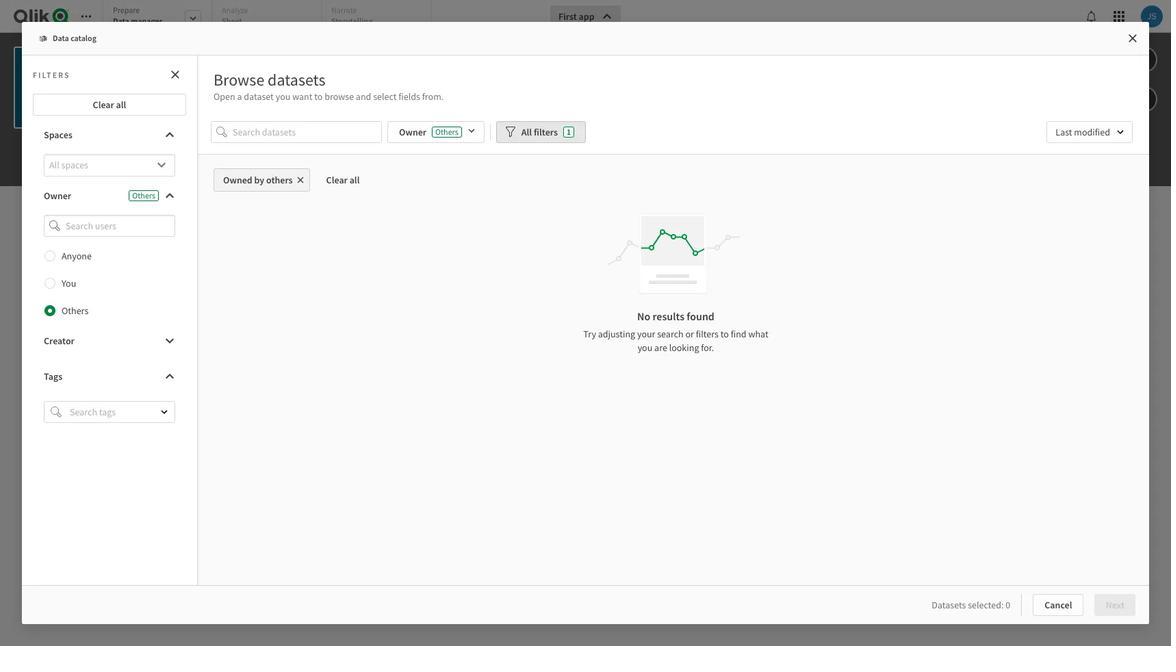 Task type: describe. For each thing, give the bounding box(es) containing it.
try
[[583, 328, 596, 340]]

what
[[748, 328, 769, 340]]

2 vertical spatial app
[[180, 77, 195, 89]]

results
[[653, 310, 685, 323]]

2 vertical spatial first
[[160, 77, 178, 89]]

select
[[373, 90, 397, 103]]

tags button
[[33, 366, 186, 388]]

search tags element
[[51, 407, 62, 418]]

All spaces text field
[[49, 154, 153, 176]]

no
[[637, 310, 651, 323]]

browse datasets open a dataset you want to browse and select fields from.
[[214, 69, 444, 103]]

none field inside browse datasets dialog
[[33, 215, 186, 237]]

search
[[657, 328, 684, 340]]

browse datasets dialog
[[22, 22, 1149, 624]]

by
[[254, 174, 264, 186]]

all
[[521, 126, 532, 139]]

data inside prepare data manager
[[113, 16, 129, 26]]

1 vertical spatial others
[[132, 190, 155, 200]]

Search users text field
[[63, 215, 159, 237]]

open
[[214, 90, 235, 103]]

edit image
[[1138, 51, 1150, 68]]

owned by others button
[[214, 169, 310, 192]]

get
[[463, 281, 486, 303]]

last
[[1056, 126, 1072, 139]]

all for clear all button to the bottom
[[350, 174, 360, 186]]

1
[[567, 127, 571, 137]]

your for adjusting
[[637, 328, 655, 340]]

or
[[686, 328, 694, 340]]

filters region
[[211, 119, 1136, 146]]

want
[[292, 90, 312, 103]]

app options image
[[1138, 91, 1150, 107]]

spaces
[[44, 129, 72, 141]]

filters inside no results found try adjusting your search or filters to find what you are looking for.
[[696, 328, 719, 340]]

clear for clear all button to the top
[[93, 99, 114, 111]]

looking
[[669, 342, 699, 354]]

owned
[[223, 174, 252, 186]]

all for clear all button to the top
[[116, 99, 126, 111]]

fields
[[399, 90, 420, 103]]

open image
[[160, 408, 168, 416]]

app for first app data last loaded: first app
[[180, 47, 196, 59]]

first app data last loaded: first app
[[160, 47, 213, 89]]

first app button
[[550, 5, 621, 27]]

dataset
[[244, 90, 274, 103]]

adding
[[541, 281, 589, 303]]

browse
[[325, 90, 354, 103]]

others inside owner "option group"
[[62, 305, 88, 317]]

app.
[[678, 281, 709, 303]]



Task type: locate. For each thing, give the bounding box(es) containing it.
clear up spaces 'dropdown button'
[[93, 99, 114, 111]]

search tags image
[[51, 407, 62, 418]]

2 horizontal spatial others
[[435, 127, 458, 137]]

0 vertical spatial your
[[644, 281, 675, 303]]

to
[[314, 90, 323, 103], [626, 281, 640, 303], [721, 328, 729, 340]]

owner
[[399, 126, 427, 139], [44, 189, 71, 202]]

to left find
[[721, 328, 729, 340]]

0 vertical spatial first
[[559, 10, 577, 23]]

owner inside "filters" region
[[399, 126, 427, 139]]

and
[[356, 90, 371, 103]]

others inside "filters" region
[[435, 127, 458, 137]]

find
[[731, 328, 747, 340]]

for.
[[701, 342, 714, 354]]

filters inside region
[[534, 126, 558, 139]]

0 vertical spatial clear all button
[[33, 94, 186, 116]]

clear all down search datasets text field
[[326, 174, 360, 186]]

1 vertical spatial clear
[[326, 174, 348, 186]]

found
[[687, 310, 715, 323]]

0 horizontal spatial you
[[276, 90, 290, 103]]

1 horizontal spatial all
[[350, 174, 360, 186]]

clear all button up spaces 'dropdown button'
[[33, 94, 186, 116]]

creator button
[[33, 330, 186, 352]]

clear all up spaces 'dropdown button'
[[93, 99, 126, 111]]

data inside first app data last loaded: first app
[[160, 62, 175, 71]]

1 vertical spatial your
[[637, 328, 655, 340]]

your up results
[[644, 281, 675, 303]]

a
[[237, 90, 242, 103]]

to right data
[[626, 281, 640, 303]]

prepare
[[113, 5, 140, 15]]

owner down all spaces text field
[[44, 189, 71, 202]]

Search datasets text field
[[233, 121, 382, 143]]

all
[[116, 99, 126, 111], [350, 174, 360, 186]]

last modified
[[1056, 126, 1110, 139]]

0 horizontal spatial clear
[[93, 99, 114, 111]]

all up spaces 'dropdown button'
[[116, 99, 126, 111]]

get started adding data to your app.
[[463, 281, 709, 303]]

you left want
[[276, 90, 290, 103]]

clear all button down search datasets text field
[[315, 169, 371, 192]]

Search tags text field
[[67, 401, 149, 423]]

1 horizontal spatial others
[[132, 190, 155, 200]]

1 vertical spatial to
[[626, 281, 640, 303]]

filters
[[534, 126, 558, 139], [696, 328, 719, 340]]

datasets
[[268, 69, 326, 90]]

0 horizontal spatial all
[[116, 99, 126, 111]]

your
[[644, 281, 675, 303], [637, 328, 655, 340]]

1 horizontal spatial owner
[[399, 126, 427, 139]]

1 vertical spatial all
[[350, 174, 360, 186]]

application
[[0, 0, 1171, 646]]

0 vertical spatial to
[[314, 90, 323, 103]]

owner option group
[[33, 242, 186, 325]]

1 horizontal spatial you
[[638, 342, 653, 354]]

0 horizontal spatial others
[[62, 305, 88, 317]]

you
[[276, 90, 290, 103], [638, 342, 653, 354]]

app
[[579, 10, 595, 23], [180, 47, 196, 59], [180, 77, 195, 89]]

first app
[[559, 10, 595, 23]]

0 vertical spatial data
[[113, 16, 129, 26]]

filters
[[33, 69, 70, 80]]

others down from.
[[435, 127, 458, 137]]

your down no
[[637, 328, 655, 340]]

0 horizontal spatial clear all
[[93, 99, 126, 111]]

0 horizontal spatial data
[[113, 16, 129, 26]]

first
[[559, 10, 577, 23], [160, 47, 179, 59], [160, 77, 178, 89]]

to right want
[[314, 90, 323, 103]]

last
[[177, 62, 188, 71]]

data down prepare
[[113, 16, 129, 26]]

filters up for.
[[696, 328, 719, 340]]

data
[[592, 281, 623, 303]]

you
[[62, 277, 76, 290]]

browse
[[214, 69, 264, 90]]

spaces button
[[33, 124, 186, 146]]

app for first app
[[579, 10, 595, 23]]

0 vertical spatial owner
[[399, 126, 427, 139]]

2 vertical spatial others
[[62, 305, 88, 317]]

adjusting
[[598, 328, 635, 340]]

clear for clear all button to the bottom
[[326, 174, 348, 186]]

first for first app data last loaded: first app
[[160, 47, 179, 59]]

clear all button
[[33, 94, 186, 116], [315, 169, 371, 192]]

toolbar containing first app
[[0, 0, 1171, 186]]

all filters
[[521, 126, 558, 139]]

0 vertical spatial others
[[435, 127, 458, 137]]

last modified button
[[1047, 121, 1133, 143]]

0 horizontal spatial to
[[314, 90, 323, 103]]

0 horizontal spatial owner
[[44, 189, 71, 202]]

0 vertical spatial clear all
[[93, 99, 126, 111]]

1 vertical spatial clear all button
[[315, 169, 371, 192]]

from.
[[422, 90, 444, 103]]

are
[[654, 342, 667, 354]]

others
[[266, 174, 293, 186]]

1 horizontal spatial filters
[[696, 328, 719, 340]]

0 vertical spatial clear
[[93, 99, 114, 111]]

cancel button
[[1033, 594, 1084, 616]]

owner down fields
[[399, 126, 427, 139]]

1 vertical spatial clear all
[[326, 174, 360, 186]]

first inside button
[[559, 10, 577, 23]]

clear
[[93, 99, 114, 111], [326, 174, 348, 186]]

your for to
[[644, 281, 675, 303]]

creator
[[44, 335, 74, 347]]

prepare data manager
[[113, 5, 162, 26]]

your inside no results found try adjusting your search or filters to find what you are looking for.
[[637, 328, 655, 340]]

all down search datasets text field
[[350, 174, 360, 186]]

1 vertical spatial filters
[[696, 328, 719, 340]]

you inside browse datasets open a dataset you want to browse and select fields from.
[[276, 90, 290, 103]]

started
[[490, 281, 538, 303]]

no results found try adjusting your search or filters to find what you are looking for.
[[583, 310, 769, 354]]

clear all
[[93, 99, 126, 111], [326, 174, 360, 186]]

manager
[[131, 16, 162, 26]]

anyone
[[62, 250, 92, 262]]

modified
[[1074, 126, 1110, 139]]

1 horizontal spatial clear all
[[326, 174, 360, 186]]

1 horizontal spatial clear all button
[[315, 169, 371, 192]]

1 vertical spatial first
[[160, 47, 179, 59]]

cancel
[[1045, 599, 1072, 611]]

application containing browse datasets
[[0, 0, 1171, 646]]

clear down search datasets text field
[[326, 174, 348, 186]]

others down "you"
[[62, 305, 88, 317]]

0 vertical spatial all
[[116, 99, 126, 111]]

0 horizontal spatial clear all button
[[33, 94, 186, 116]]

owned by others
[[223, 174, 293, 186]]

to inside no results found try adjusting your search or filters to find what you are looking for.
[[721, 328, 729, 340]]

toolbar
[[0, 0, 1171, 186]]

1 horizontal spatial to
[[626, 281, 640, 303]]

filters right all
[[534, 126, 558, 139]]

1 vertical spatial owner
[[44, 189, 71, 202]]

0 horizontal spatial filters
[[534, 126, 558, 139]]

loaded:
[[189, 62, 213, 71]]

0 vertical spatial you
[[276, 90, 290, 103]]

None field
[[33, 215, 186, 237]]

1 vertical spatial app
[[180, 47, 196, 59]]

others
[[435, 127, 458, 137], [132, 190, 155, 200], [62, 305, 88, 317]]

app inside button
[[579, 10, 595, 23]]

data left last
[[160, 62, 175, 71]]

2 vertical spatial to
[[721, 328, 729, 340]]

1 vertical spatial data
[[160, 62, 175, 71]]

2 horizontal spatial to
[[721, 328, 729, 340]]

data
[[113, 16, 129, 26], [160, 62, 175, 71]]

you left are
[[638, 342, 653, 354]]

1 horizontal spatial clear
[[326, 174, 348, 186]]

1 vertical spatial you
[[638, 342, 653, 354]]

others up search users text field
[[132, 190, 155, 200]]

first for first app
[[559, 10, 577, 23]]

1 horizontal spatial data
[[160, 62, 175, 71]]

tags
[[44, 371, 62, 383]]

0 vertical spatial app
[[579, 10, 595, 23]]

you inside no results found try adjusting your search or filters to find what you are looking for.
[[638, 342, 653, 354]]

0 vertical spatial filters
[[534, 126, 558, 139]]

to inside browse datasets open a dataset you want to browse and select fields from.
[[314, 90, 323, 103]]



Task type: vqa. For each thing, say whether or not it's contained in the screenshot.
top profile
no



